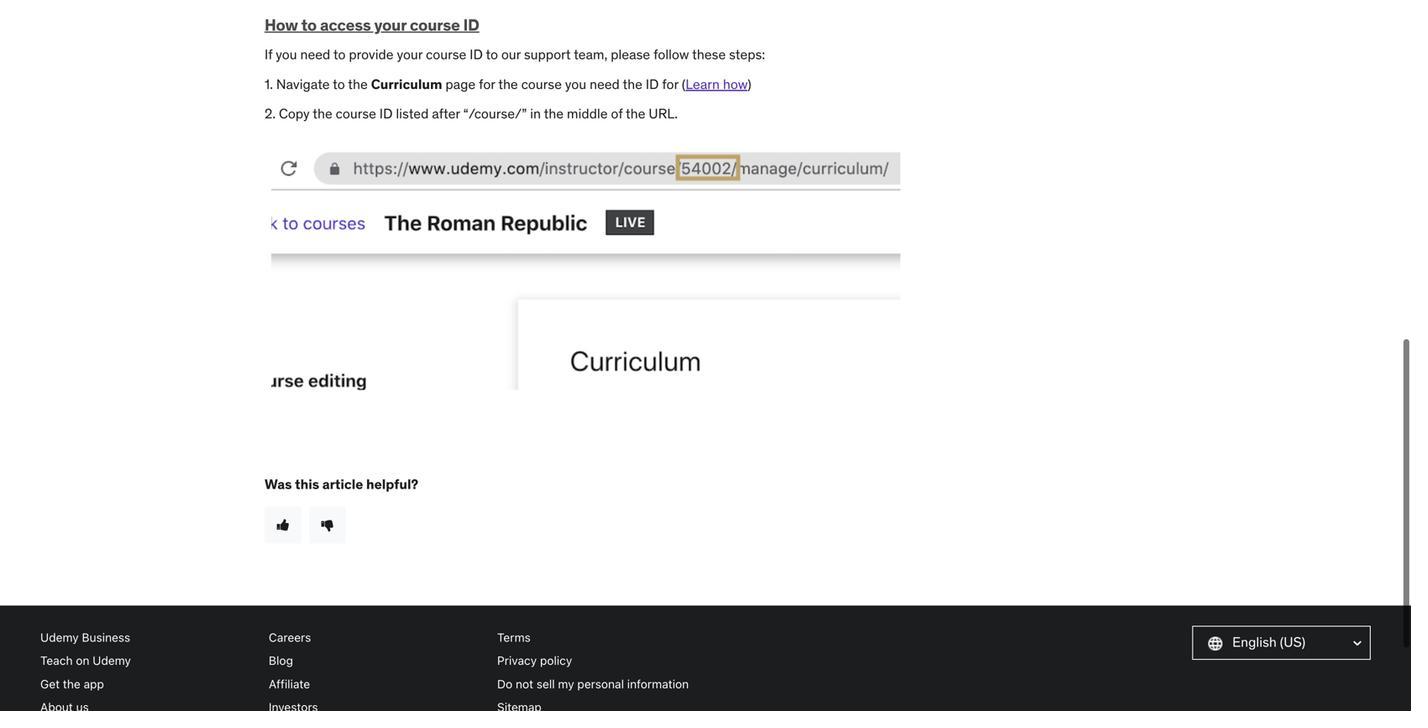 Task type: locate. For each thing, give the bounding box(es) containing it.
udemy up teach at bottom left
[[40, 631, 79, 645]]

was this article helpful?
[[265, 476, 419, 494]]

)
[[748, 76, 752, 93]]

careers
[[269, 631, 311, 645]]

terms link
[[498, 627, 713, 650]]

copy
[[279, 105, 310, 122]]

1 horizontal spatial for
[[662, 76, 679, 93]]

for left (
[[662, 76, 679, 93]]

page
[[446, 76, 476, 93]]

your up curriculum
[[397, 46, 423, 63]]

option group
[[265, 507, 920, 544]]

to left our
[[486, 46, 498, 63]]

your
[[374, 15, 407, 35], [397, 46, 423, 63]]

id up page
[[470, 46, 483, 63]]

udemy business link
[[40, 627, 255, 650]]

1 vertical spatial your
[[397, 46, 423, 63]]

privacy policy link
[[498, 650, 713, 673]]

your up provide at the left top of the page
[[374, 15, 407, 35]]

do not sell my personal information
[[498, 678, 689, 692]]

None radio
[[265, 507, 302, 544], [309, 507, 346, 544], [265, 507, 302, 544], [309, 507, 346, 544]]

0 vertical spatial need
[[300, 46, 331, 63]]

need
[[300, 46, 331, 63], [590, 76, 620, 93]]

udemy down business
[[93, 654, 131, 668]]

blog
[[269, 654, 293, 668]]

after
[[432, 105, 460, 122]]

the down please
[[623, 76, 643, 93]]

0 vertical spatial you
[[276, 46, 297, 63]]

2 for from the left
[[662, 76, 679, 93]]

the down our
[[499, 76, 518, 93]]

1 for from the left
[[479, 76, 496, 93]]

1 vertical spatial need
[[590, 76, 620, 93]]

affiliate
[[269, 678, 310, 692]]

curriculum
[[371, 76, 443, 93]]

0 vertical spatial udemy
[[40, 631, 79, 645]]

0 horizontal spatial need
[[300, 46, 331, 63]]

team,
[[574, 46, 608, 63]]

to right how in the left top of the page
[[301, 15, 317, 35]]

follow
[[654, 46, 690, 63]]

not
[[516, 678, 534, 692]]

for right page
[[479, 76, 496, 93]]

article
[[322, 476, 363, 494]]

to
[[301, 15, 317, 35], [334, 46, 346, 63], [486, 46, 498, 63], [333, 76, 345, 93]]

for
[[479, 76, 496, 93], [662, 76, 679, 93]]

id
[[463, 15, 480, 35], [470, 46, 483, 63], [646, 76, 659, 93], [380, 105, 393, 122]]

1 horizontal spatial you
[[565, 76, 587, 93]]

if
[[265, 46, 273, 63]]

udemy
[[40, 631, 79, 645], [93, 654, 131, 668]]

id left "listed"
[[380, 105, 393, 122]]

need up the navigate
[[300, 46, 331, 63]]

teach
[[40, 654, 73, 668]]

middle
[[567, 105, 608, 122]]

this
[[295, 476, 319, 494]]

business
[[82, 631, 130, 645]]

you
[[276, 46, 297, 63], [565, 76, 587, 93]]

learn
[[686, 76, 720, 93]]

you right if
[[276, 46, 297, 63]]

navigate
[[276, 76, 330, 93]]

1 horizontal spatial need
[[590, 76, 620, 93]]

sell
[[537, 678, 555, 692]]

need up of
[[590, 76, 620, 93]]

these
[[693, 46, 726, 63]]

0 horizontal spatial for
[[479, 76, 496, 93]]

how to access your course id
[[265, 15, 480, 35]]

course
[[410, 15, 460, 35], [426, 46, 467, 63], [522, 76, 562, 93], [336, 105, 376, 122]]

the
[[348, 76, 368, 93], [499, 76, 518, 93], [623, 76, 643, 93], [313, 105, 333, 122], [544, 105, 564, 122], [626, 105, 646, 122], [63, 678, 80, 692]]

you up middle
[[565, 76, 587, 93]]

learn how link
[[686, 76, 748, 93]]

get the app link
[[40, 673, 255, 696]]

id up if you need to provide your course id to our support team, please follow these steps: on the top of the page
[[463, 15, 480, 35]]

do not sell my personal information link
[[498, 673, 713, 696]]

(
[[682, 76, 686, 93]]

1 horizontal spatial udemy
[[93, 654, 131, 668]]

to down the access on the top
[[334, 46, 346, 63]]

0 vertical spatial your
[[374, 15, 407, 35]]

support
[[524, 46, 571, 63]]

privacy policy
[[498, 654, 573, 668]]

0 horizontal spatial udemy
[[40, 631, 79, 645]]

0 horizontal spatial you
[[276, 46, 297, 63]]



Task type: describe. For each thing, give the bounding box(es) containing it.
teach on udemy link
[[40, 650, 255, 673]]

on
[[76, 654, 89, 668]]

information
[[628, 678, 689, 692]]

steps:
[[730, 46, 766, 63]]

"/course/"
[[464, 105, 527, 122]]

to right the navigate
[[333, 76, 345, 93]]

of
[[611, 105, 623, 122]]

listed
[[396, 105, 429, 122]]

udemy business
[[40, 631, 130, 645]]

course_id_in_url.png image
[[271, 148, 901, 390]]

personal
[[578, 678, 624, 692]]

provide
[[349, 46, 394, 63]]

helpful?
[[366, 476, 419, 494]]

the right get
[[63, 678, 80, 692]]

english (us)
[[1233, 634, 1306, 651]]

the right the copy
[[313, 105, 333, 122]]

our
[[502, 46, 521, 63]]

if you need to provide your course id to our support team, please follow these steps:
[[265, 46, 766, 63]]

1.
[[265, 76, 273, 93]]

access
[[320, 15, 371, 35]]

privacy
[[498, 654, 537, 668]]

(us)
[[1281, 634, 1306, 651]]

careers link
[[269, 627, 484, 650]]

the down provide at the left top of the page
[[348, 76, 368, 93]]

how
[[265, 15, 298, 35]]

please
[[611, 46, 651, 63]]

the right of
[[626, 105, 646, 122]]

1. navigate to the curriculum page for the course you need the id for ( learn how )
[[265, 76, 752, 93]]

id left (
[[646, 76, 659, 93]]

blog link
[[269, 650, 484, 673]]

the right in
[[544, 105, 564, 122]]

was
[[265, 476, 292, 494]]

2.
[[265, 105, 276, 122]]

teach on udemy
[[40, 654, 131, 668]]

app
[[84, 678, 104, 692]]

get the app
[[40, 678, 104, 692]]

english
[[1233, 634, 1277, 651]]

terms
[[498, 631, 531, 645]]

english (us) link
[[1193, 627, 1372, 661]]

1 vertical spatial udemy
[[93, 654, 131, 668]]

my
[[558, 678, 575, 692]]

in
[[530, 105, 541, 122]]

get
[[40, 678, 60, 692]]

do
[[498, 678, 513, 692]]

url.
[[649, 105, 678, 122]]

how
[[723, 76, 748, 93]]

affiliate link
[[269, 673, 484, 696]]

1 vertical spatial you
[[565, 76, 587, 93]]

policy
[[540, 654, 573, 668]]

2. copy the course id listed after "/course/" in the middle of the url.
[[265, 105, 678, 122]]



Task type: vqa. For each thing, say whether or not it's contained in the screenshot.


